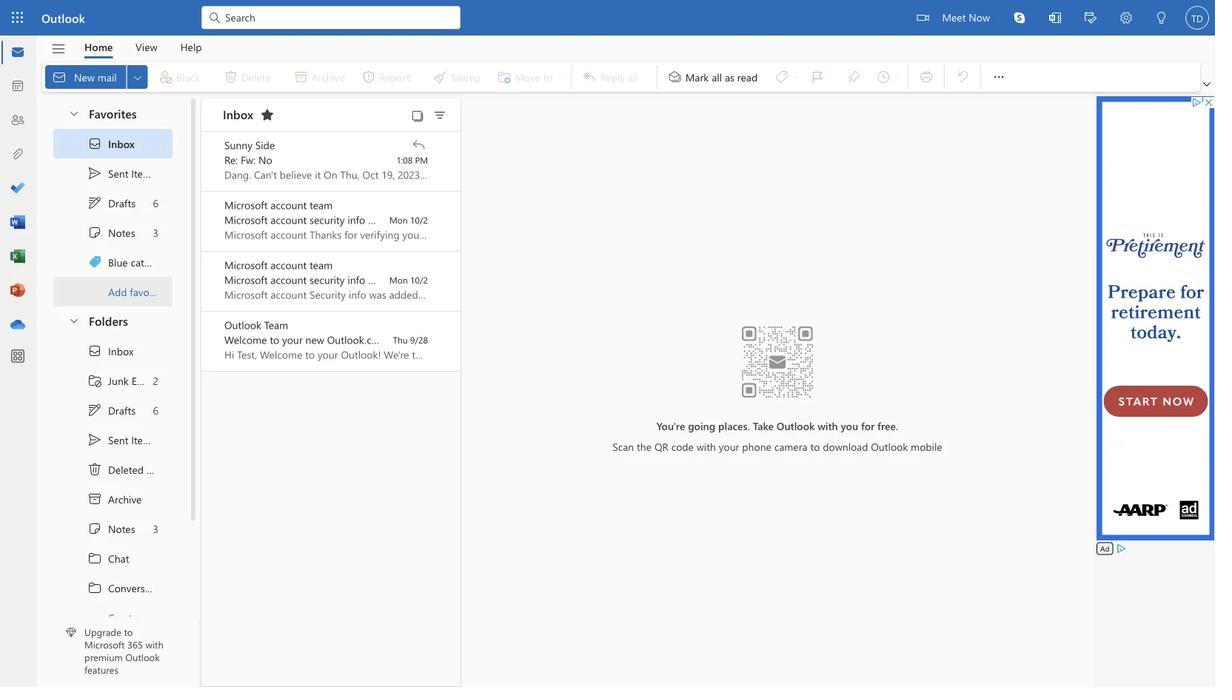 Task type: locate. For each thing, give the bounding box(es) containing it.
 left folders
[[68, 314, 80, 326]]

1  from the top
[[87, 551, 102, 566]]

drafts down  junk email 2
[[108, 404, 136, 417]]

inbox
[[223, 106, 253, 122], [108, 137, 135, 151], [108, 344, 134, 358]]

account down no
[[271, 213, 307, 227]]

notes up blue
[[108, 226, 135, 239]]

1 vertical spatial  tree item
[[53, 514, 173, 544]]

 tree item
[[53, 218, 173, 247], [53, 514, 173, 544]]

 up the 
[[87, 225, 102, 240]]

outlook
[[41, 10, 85, 26], [224, 318, 261, 332], [777, 419, 815, 432], [871, 440, 908, 454], [125, 651, 160, 664]]

info left was
[[348, 273, 365, 287]]

 up 
[[87, 433, 102, 447]]


[[1204, 81, 1211, 88]]

2 horizontal spatial to
[[811, 440, 820, 454]]

1 vertical spatial sent
[[108, 433, 128, 447]]

 notes inside tree
[[87, 521, 135, 536]]

mail
[[98, 70, 117, 84]]

 left chat
[[87, 551, 102, 566]]

 tree item
[[53, 247, 173, 277]]

your down places.
[[719, 440, 740, 454]]

to inside message list no items selected list box
[[270, 333, 279, 347]]

0 horizontal spatial to
[[124, 626, 133, 639]]

 tree item down  chat
[[53, 573, 173, 603]]

notes
[[108, 226, 135, 239], [108, 522, 135, 536]]

help
[[180, 40, 202, 54]]

 sent items up deleted
[[87, 433, 156, 447]]

 down 'favorites' tree item in the left of the page
[[87, 166, 102, 181]]

0 vertical spatial notes
[[108, 226, 135, 239]]

view
[[136, 40, 157, 54]]

deleted
[[108, 463, 144, 476]]

2  drafts from the top
[[87, 403, 136, 418]]

2 10/2 from the top
[[410, 274, 428, 286]]

0 vertical spatial microsoft account team
[[224, 198, 333, 212]]

1 vertical spatial  drafts
[[87, 403, 136, 418]]

1 vertical spatial drafts
[[108, 404, 136, 417]]

 up the 
[[87, 196, 102, 210]]

your inside message list no items selected list box
[[282, 333, 303, 347]]

6 down 2
[[153, 404, 159, 417]]

0 vertical spatial  tree item
[[53, 188, 173, 218]]

message list section
[[201, 95, 461, 687]]

blue
[[108, 255, 128, 269]]

2 vertical spatial inbox
[[108, 344, 134, 358]]

folders
[[89, 312, 128, 328]]

 up 
[[87, 344, 102, 359]]

 for 
[[87, 581, 102, 596]]

microsoft account security info verification
[[224, 213, 418, 227]]

 button inside folders tree item
[[61, 307, 86, 334]]

mon
[[390, 214, 408, 226], [390, 274, 408, 286]]

microsoft account team up microsoft account security info was added
[[224, 258, 333, 272]]

archive
[[108, 492, 142, 506]]

 tree item up deleted
[[53, 425, 173, 455]]

0 horizontal spatial your
[[282, 333, 303, 347]]

items
[[131, 166, 156, 180], [131, 433, 156, 447], [147, 463, 172, 476]]

 sent items down 'favorites' tree item in the left of the page
[[87, 166, 156, 181]]

1 security from the top
[[310, 213, 345, 227]]

10/2 right was
[[410, 274, 428, 286]]

info
[[348, 213, 365, 227], [348, 273, 365, 287]]

mark
[[686, 70, 709, 84]]

to down create
[[124, 626, 133, 639]]

inbox inside favorites tree
[[108, 137, 135, 151]]

team up microsoft account security info was added
[[310, 258, 333, 272]]

read
[[738, 70, 758, 84]]

0 vertical spatial sent
[[108, 166, 128, 180]]

 button
[[1144, 0, 1180, 37]]

to
[[270, 333, 279, 347], [811, 440, 820, 454], [124, 626, 133, 639]]

2  notes from the top
[[87, 521, 135, 536]]

10/2 for microsoft account security info was added
[[410, 274, 428, 286]]

mon 10/2 for microsoft account security info verification
[[390, 214, 428, 226]]

account
[[271, 198, 307, 212], [271, 213, 307, 227], [271, 258, 307, 272], [271, 273, 307, 287], [390, 333, 426, 347]]

2 team from the top
[[310, 258, 333, 272]]

you're
[[657, 419, 685, 432]]

 button
[[127, 65, 148, 89]]

2 6 from the top
[[153, 404, 159, 417]]

items up  deleted items
[[131, 433, 156, 447]]

to do image
[[10, 181, 25, 196]]

 button inside 'favorites' tree item
[[61, 99, 86, 127]]

1 vertical spatial 10/2
[[410, 274, 428, 286]]

1 sent from the top
[[108, 166, 128, 180]]

 button down  new mail
[[61, 99, 86, 127]]

1  from the top
[[87, 225, 102, 240]]

outlook inside message list no items selected list box
[[224, 318, 261, 332]]

1 vertical spatial 
[[68, 107, 80, 119]]

meet now
[[942, 10, 990, 24]]

security for verification
[[310, 213, 345, 227]]

1 horizontal spatial with
[[697, 440, 716, 454]]

calendar image
[[10, 79, 25, 94]]

 drafts up  tree item
[[87, 196, 136, 210]]

2
[[153, 374, 159, 388]]

 tree item
[[53, 544, 173, 573], [53, 573, 173, 603]]

 inbox down 'favorites' tree item in the left of the page
[[87, 136, 135, 151]]

 inside favorites tree
[[87, 136, 102, 151]]

 inside folders tree item
[[68, 314, 80, 326]]

1  drafts from the top
[[87, 196, 136, 210]]

0 horizontal spatial with
[[146, 638, 164, 651]]

onedrive image
[[10, 318, 25, 333]]

 notes for 1st  tree item
[[87, 225, 135, 240]]

outlook inside upgrade to microsoft 365 with premium outlook features
[[125, 651, 160, 664]]


[[87, 551, 102, 566], [87, 581, 102, 596]]

0 vertical spatial 6
[[153, 196, 159, 210]]

inbox heading
[[223, 99, 279, 131]]

 tree item
[[53, 188, 173, 218], [53, 396, 173, 425]]

2 vertical spatial items
[[147, 463, 172, 476]]

1 vertical spatial 3
[[153, 522, 159, 536]]

1  from the top
[[87, 136, 102, 151]]

1 horizontal spatial your
[[719, 440, 740, 454]]

info for verification
[[348, 213, 365, 227]]

0 vertical spatial your
[[282, 333, 303, 347]]

 notes down  'tree item'
[[87, 521, 135, 536]]

add favorite
[[108, 285, 164, 299]]

team
[[310, 198, 333, 212], [310, 258, 333, 272]]

2  inbox from the top
[[87, 344, 134, 359]]

drafts for 
[[108, 196, 136, 210]]

download
[[823, 440, 868, 454]]


[[433, 108, 447, 123]]

team up the microsoft account security info verification
[[310, 198, 333, 212]]


[[917, 12, 929, 24]]

tree
[[53, 336, 189, 633]]

 button left folders
[[61, 307, 86, 334]]

 drafts inside favorites tree
[[87, 196, 136, 210]]

2 security from the top
[[310, 273, 345, 287]]

 tree item down 'favorites' tree item in the left of the page
[[53, 159, 173, 188]]

1 drafts from the top
[[108, 196, 136, 210]]

mon up 'added'
[[390, 214, 408, 226]]

6 inside favorites tree
[[153, 196, 159, 210]]

 tree item down junk
[[53, 396, 173, 425]]

1 vertical spatial with
[[697, 440, 716, 454]]

 inbox down folders tree item
[[87, 344, 134, 359]]

1  tree item from the top
[[53, 544, 173, 573]]

 button for folders
[[61, 307, 86, 334]]

new
[[306, 333, 324, 347], [140, 611, 159, 625]]

take
[[753, 419, 774, 432]]

favorites tree item
[[53, 99, 173, 129]]

1 vertical spatial mon 10/2
[[390, 274, 428, 286]]

2  tree item from the top
[[53, 396, 173, 425]]

outlook up 
[[41, 10, 85, 26]]

 tree item
[[53, 484, 173, 514]]


[[87, 166, 102, 181], [87, 433, 102, 447]]

tags group
[[661, 62, 905, 92]]

0 vertical spatial team
[[310, 198, 333, 212]]

 tree item down favorites
[[53, 129, 173, 159]]

 down 
[[87, 403, 102, 418]]

info left verification on the left top of page
[[348, 213, 365, 227]]

2 drafts from the top
[[108, 404, 136, 417]]

left-rail-appbar navigation
[[3, 36, 33, 342]]

info for was
[[348, 273, 365, 287]]

items inside favorites tree
[[131, 166, 156, 180]]

 tree item down  'tree item'
[[53, 544, 173, 573]]

10/2 down pm
[[410, 214, 428, 226]]

 tree item up junk
[[53, 336, 173, 366]]

 for 
[[87, 196, 102, 210]]

1 vertical spatial  notes
[[87, 521, 135, 536]]

0 vertical spatial  tree item
[[53, 159, 173, 188]]

2 vertical spatial to
[[124, 626, 133, 639]]

1  notes from the top
[[87, 225, 135, 240]]

1 vertical spatial  tree item
[[53, 425, 173, 455]]

2  sent items from the top
[[87, 433, 156, 447]]

 tree item
[[53, 159, 173, 188], [53, 425, 173, 455]]

 search field
[[201, 0, 461, 33]]

outlook team
[[224, 318, 288, 332]]

1  tree item from the top
[[53, 188, 173, 218]]

mon 10/2 right was
[[390, 274, 428, 286]]

sent down 'favorites' tree item in the left of the page
[[108, 166, 128, 180]]

1 vertical spatial 
[[87, 581, 102, 596]]

1 vertical spatial  sent items
[[87, 433, 156, 447]]

 notes up  tree item
[[87, 225, 135, 240]]

 down  chat
[[87, 581, 102, 596]]

1 vertical spatial mon
[[390, 274, 408, 286]]

1 info from the top
[[348, 213, 365, 227]]

0 vertical spatial  sent items
[[87, 166, 156, 181]]

1 vertical spatial team
[[310, 258, 333, 272]]

1 vertical spatial 
[[87, 521, 102, 536]]

1 horizontal spatial to
[[270, 333, 279, 347]]

0 vertical spatial  tree item
[[53, 218, 173, 247]]

0 vertical spatial inbox
[[223, 106, 253, 122]]

to inside upgrade to microsoft 365 with premium outlook features
[[124, 626, 133, 639]]

with down going
[[697, 440, 716, 454]]

1  sent items from the top
[[87, 166, 156, 181]]

notes inside favorites tree
[[108, 226, 135, 239]]

inbox down 'favorites' tree item in the left of the page
[[108, 137, 135, 151]]

2  from the top
[[87, 581, 102, 596]]

tab list
[[73, 36, 213, 59]]

1 vertical spatial to
[[811, 440, 820, 454]]

1 vertical spatial 
[[87, 403, 102, 418]]


[[411, 109, 424, 123]]

the
[[637, 440, 652, 454]]

category
[[131, 255, 171, 269]]

0 vertical spatial  button
[[61, 99, 86, 127]]

10/2 for microsoft account security info verification
[[410, 214, 428, 226]]

0 vertical spatial 
[[87, 225, 102, 240]]

 right mail
[[132, 71, 143, 83]]

3 down  'tree item'
[[153, 522, 159, 536]]

 inside 'favorites' tree item
[[68, 107, 80, 119]]

 sent items for 2nd  tree item from the bottom
[[87, 166, 156, 181]]

premium features image
[[66, 628, 76, 638]]

 button
[[428, 104, 452, 125]]

sent up  tree item
[[108, 433, 128, 447]]

0 vertical spatial security
[[310, 213, 345, 227]]

1 vertical spatial  button
[[61, 307, 86, 334]]

2 vertical spatial 
[[68, 314, 80, 326]]

your
[[282, 333, 303, 347], [719, 440, 740, 454]]

1 3 from the top
[[153, 226, 159, 239]]

1 vertical spatial new
[[140, 611, 159, 625]]

 archive
[[87, 492, 142, 507]]

with left you
[[818, 419, 838, 432]]

 tree item
[[53, 455, 173, 484]]

6
[[153, 196, 159, 210], [153, 404, 159, 417]]


[[1085, 12, 1097, 24]]

2  button from the top
[[61, 307, 86, 334]]

 tree item down  archive
[[53, 514, 173, 544]]

0 vertical spatial info
[[348, 213, 365, 227]]

drafts up blue
[[108, 196, 136, 210]]

 button
[[61, 99, 86, 127], [61, 307, 86, 334]]

2 notes from the top
[[108, 522, 135, 536]]

tree containing 
[[53, 336, 189, 633]]

0 vertical spatial 
[[87, 166, 102, 181]]

0 vertical spatial  tree item
[[53, 129, 173, 159]]

mon 10/2
[[390, 214, 428, 226], [390, 274, 428, 286]]

mon 10/2 down 1:08 pm
[[390, 214, 428, 226]]

6 up category
[[153, 196, 159, 210]]

0 vertical spatial 
[[87, 551, 102, 566]]

ad
[[1101, 544, 1110, 554]]

2 info from the top
[[348, 273, 365, 287]]

2 microsoft account team from the top
[[224, 258, 333, 272]]

2  from the top
[[87, 403, 102, 418]]

1 mon from the top
[[390, 214, 408, 226]]

home button
[[73, 36, 124, 59]]

1 vertical spatial  tree item
[[53, 396, 173, 425]]

with
[[818, 419, 838, 432], [697, 440, 716, 454], [146, 638, 164, 651]]

6 for 
[[153, 404, 159, 417]]

 inside favorites tree
[[87, 196, 102, 210]]

application
[[0, 0, 1216, 687]]

0 vertical spatial items
[[131, 166, 156, 180]]

1 6 from the top
[[153, 196, 159, 210]]

0 vertical spatial  drafts
[[87, 196, 136, 210]]

1 notes from the top
[[108, 226, 135, 239]]

microsoft account security info was added
[[224, 273, 417, 287]]

 tree item up blue
[[53, 218, 173, 247]]

notes up chat
[[108, 522, 135, 536]]

0 horizontal spatial new
[[140, 611, 159, 625]]

0 vertical spatial mon 10/2
[[390, 214, 428, 226]]

 down 
[[87, 521, 102, 536]]

0 vertical spatial  notes
[[87, 225, 135, 240]]

your inside you're going places. take outlook with you for free. scan the qr code with your phone camera to download outlook mobile
[[719, 440, 740, 454]]

security
[[310, 213, 345, 227], [310, 273, 345, 287]]

favorites tree
[[53, 93, 173, 307]]

outlook up welcome
[[224, 318, 261, 332]]

1 vertical spatial microsoft account team
[[224, 258, 333, 272]]

 sent items inside favorites tree
[[87, 166, 156, 181]]


[[87, 225, 102, 240], [87, 521, 102, 536]]

with inside upgrade to microsoft 365 with premium outlook features
[[146, 638, 164, 651]]

 tree item for 
[[53, 396, 173, 425]]

1 vertical spatial  tree item
[[53, 336, 173, 366]]

1  inbox from the top
[[87, 136, 135, 151]]

2 mon 10/2 from the top
[[390, 274, 428, 286]]

 tree item
[[53, 129, 173, 159], [53, 336, 173, 366]]

0 vertical spatial new
[[306, 333, 324, 347]]

with right 365
[[146, 638, 164, 651]]

your down team
[[282, 333, 303, 347]]

 tree item up  tree item
[[53, 188, 173, 218]]

 button
[[985, 62, 1014, 92]]

people image
[[10, 113, 25, 128]]

outlook right premium
[[125, 651, 160, 664]]

security up microsoft account security info was added
[[310, 213, 345, 227]]

1:08 pm
[[396, 154, 428, 166]]

new left folder
[[140, 611, 159, 625]]

1 microsoft account team from the top
[[224, 198, 333, 212]]

 button
[[1002, 0, 1038, 36]]

1 vertical spatial your
[[719, 440, 740, 454]]

items down 'favorites' tree item in the left of the page
[[131, 166, 156, 180]]

0 vertical spatial drafts
[[108, 196, 136, 210]]

0 vertical spatial 
[[132, 71, 143, 83]]

1 vertical spatial 6
[[153, 404, 159, 417]]

0 vertical spatial  inbox
[[87, 136, 135, 151]]

2 mon from the top
[[390, 274, 408, 286]]

pm
[[415, 154, 428, 166]]

2 vertical spatial with
[[146, 638, 164, 651]]

 drafts down  tree item
[[87, 403, 136, 418]]

for
[[861, 419, 875, 432]]

1  from the top
[[87, 196, 102, 210]]

to down team
[[270, 333, 279, 347]]

1 horizontal spatial new
[[306, 333, 324, 347]]

0 vertical spatial with
[[818, 419, 838, 432]]

drafts inside favorites tree
[[108, 196, 136, 210]]

1 10/2 from the top
[[410, 214, 428, 226]]

0 vertical spatial 
[[87, 196, 102, 210]]

0 vertical spatial 
[[87, 136, 102, 151]]

 drafts
[[87, 196, 136, 210], [87, 403, 136, 418]]

1  tree item from the top
[[53, 129, 173, 159]]


[[87, 373, 102, 388]]

1 vertical spatial inbox
[[108, 137, 135, 151]]

security left was
[[310, 273, 345, 287]]

 down 'favorites' tree item in the left of the page
[[87, 136, 102, 151]]

outlook inside banner
[[41, 10, 85, 26]]

1 vertical spatial 
[[87, 433, 102, 447]]

0 vertical spatial 10/2
[[410, 214, 428, 226]]

 notes inside favorites tree
[[87, 225, 135, 240]]

to right camera
[[811, 440, 820, 454]]

1 vertical spatial notes
[[108, 522, 135, 536]]

microsoft account team up the microsoft account security info verification
[[224, 198, 333, 212]]

1 vertical spatial security
[[310, 273, 345, 287]]

inbox left 
[[223, 106, 253, 122]]

0 vertical spatial mon
[[390, 214, 408, 226]]


[[412, 138, 427, 153]]

all
[[712, 70, 722, 84]]

3 up category
[[153, 226, 159, 239]]

to inside you're going places. take outlook with you for free. scan the qr code with your phone camera to download outlook mobile
[[811, 440, 820, 454]]

microsoft inside upgrade to microsoft 365 with premium outlook features
[[84, 638, 125, 651]]

inbox up  junk email 2
[[108, 344, 134, 358]]

inbox inside inbox 
[[223, 106, 253, 122]]

1  button from the top
[[61, 99, 86, 127]]

new left outlook.com
[[306, 333, 324, 347]]

message list no items selected list box
[[201, 132, 461, 687]]


[[668, 70, 683, 84]]

mon right was
[[390, 274, 408, 286]]

 down  new mail
[[68, 107, 80, 119]]

to for upgrade to microsoft 365 with premium outlook features
[[124, 626, 133, 639]]

1 vertical spatial info
[[348, 273, 365, 287]]

microsoft account team
[[224, 198, 333, 212], [224, 258, 333, 272]]

1  from the top
[[87, 166, 102, 181]]

microsoft
[[224, 198, 268, 212], [224, 213, 268, 227], [224, 258, 268, 272], [224, 273, 268, 287], [84, 638, 125, 651]]

1 vertical spatial 
[[87, 344, 102, 359]]

0 vertical spatial to
[[270, 333, 279, 347]]

 sent items
[[87, 166, 156, 181], [87, 433, 156, 447]]

1 mon 10/2 from the top
[[390, 214, 428, 226]]

1 vertical spatial  inbox
[[87, 344, 134, 359]]

side
[[255, 138, 275, 152]]

1 team from the top
[[310, 198, 333, 212]]

items right deleted
[[147, 463, 172, 476]]

0 vertical spatial 3
[[153, 226, 159, 239]]



Task type: vqa. For each thing, say whether or not it's contained in the screenshot.
fourth  from the top of the Message list section
no



Task type: describe. For each thing, give the bounding box(es) containing it.
account up the microsoft account security info verification
[[271, 198, 307, 212]]

 inside favorites tree
[[87, 225, 102, 240]]

junk
[[108, 374, 129, 388]]

mon for verification
[[390, 214, 408, 226]]

 button
[[1109, 0, 1144, 37]]

create
[[108, 611, 138, 625]]

meet
[[942, 10, 966, 24]]

9/28
[[410, 334, 428, 346]]

microsoft account team for microsoft account security info verification
[[224, 198, 333, 212]]

going
[[688, 419, 716, 432]]

2 sent from the top
[[108, 433, 128, 447]]

sent inside favorites tree
[[108, 166, 128, 180]]

mobile
[[911, 440, 943, 454]]

favorite
[[130, 285, 164, 299]]

free.
[[878, 419, 899, 432]]

scan
[[613, 440, 634, 454]]

fw:
[[241, 153, 256, 167]]

1  tree item from the top
[[53, 218, 173, 247]]

account up team
[[271, 273, 307, 287]]

2  tree item from the top
[[53, 514, 173, 544]]


[[1050, 12, 1061, 24]]

 for folders
[[68, 314, 80, 326]]

outlook down free.
[[871, 440, 908, 454]]

as
[[725, 70, 735, 84]]


[[52, 70, 67, 84]]

team for was
[[310, 258, 333, 272]]

Search field
[[224, 9, 452, 25]]

 drafts for 
[[87, 196, 136, 210]]

folders tree item
[[53, 307, 173, 336]]

tab list containing home
[[73, 36, 213, 59]]

mon for was
[[390, 274, 408, 286]]

2  tree item from the top
[[53, 336, 173, 366]]

outlook.com
[[327, 333, 387, 347]]

was
[[368, 273, 385, 287]]

2  tree item from the top
[[53, 573, 173, 603]]


[[51, 41, 66, 57]]

you're going places. take outlook with you for free. scan the qr code with your phone camera to download outlook mobile
[[613, 419, 943, 454]]

account up microsoft account security info was added
[[271, 258, 307, 272]]


[[1014, 12, 1026, 24]]

word image
[[10, 216, 25, 230]]

 for favorites
[[68, 107, 80, 119]]


[[1156, 12, 1168, 24]]

 chat
[[87, 551, 129, 566]]

td image
[[1186, 6, 1210, 30]]

application containing outlook
[[0, 0, 1216, 687]]

folder
[[162, 611, 189, 625]]

move & delete group
[[45, 62, 568, 92]]

 blue category
[[87, 255, 171, 270]]

outlook banner
[[0, 0, 1216, 37]]

 inside favorites tree
[[87, 166, 102, 181]]

camera
[[775, 440, 808, 454]]

2  tree item from the top
[[53, 425, 173, 455]]

premium
[[84, 651, 123, 664]]

 for  chat
[[87, 551, 102, 566]]

thu 9/28
[[393, 334, 428, 346]]

team for verification
[[310, 198, 333, 212]]

set your advertising preferences image
[[1116, 543, 1128, 555]]

you
[[841, 419, 859, 432]]

new inside tree item
[[140, 611, 159, 625]]

 button
[[256, 103, 279, 127]]

places.
[[719, 419, 750, 432]]

verification
[[368, 213, 418, 227]]

2  from the top
[[87, 521, 102, 536]]


[[87, 492, 102, 507]]

 button for favorites
[[61, 99, 86, 127]]

2  from the top
[[87, 344, 102, 359]]


[[87, 462, 102, 477]]

powerpoint image
[[10, 284, 25, 299]]

email
[[132, 374, 156, 388]]

mail image
[[10, 45, 25, 60]]

outlook up camera
[[777, 419, 815, 432]]

upgrade to microsoft 365 with premium outlook features
[[84, 626, 164, 676]]

chat
[[108, 552, 129, 565]]

create new folder tree item
[[53, 603, 189, 633]]

 new mail
[[52, 70, 117, 84]]

re:
[[224, 153, 238, 167]]

features
[[84, 663, 118, 676]]

items inside  deleted items
[[147, 463, 172, 476]]

new
[[74, 70, 95, 84]]

 button
[[1038, 0, 1073, 37]]

 drafts for 
[[87, 403, 136, 418]]

outlook link
[[41, 0, 85, 36]]


[[87, 255, 102, 270]]

 tree item
[[53, 366, 173, 396]]

 inbox inside favorites tree
[[87, 136, 135, 151]]

favorites
[[89, 105, 137, 121]]

6 for 
[[153, 196, 159, 210]]

2 3 from the top
[[153, 522, 159, 536]]

tree inside application
[[53, 336, 189, 633]]

inbox 
[[223, 106, 275, 122]]

inbox for second the  tree item from the bottom
[[108, 137, 135, 151]]

account right outlook.com
[[390, 333, 426, 347]]

microsoft account team for microsoft account security info was added
[[224, 258, 333, 272]]

2 horizontal spatial with
[[818, 419, 838, 432]]

365
[[127, 638, 143, 651]]

sunny side
[[224, 138, 275, 152]]

view button
[[124, 36, 169, 59]]

home
[[84, 40, 113, 54]]

now
[[969, 10, 990, 24]]


[[207, 10, 222, 25]]

code
[[672, 440, 694, 454]]

files image
[[10, 147, 25, 162]]

welcome
[[224, 333, 267, 347]]

 button
[[407, 104, 428, 125]]

add
[[108, 285, 127, 299]]

help button
[[169, 36, 213, 59]]

 button
[[44, 36, 73, 61]]

 sent items for first  tree item from the bottom of the application containing outlook
[[87, 433, 156, 447]]

mon 10/2 for microsoft account security info was added
[[390, 274, 428, 286]]

 junk email 2
[[87, 373, 159, 388]]

excel image
[[10, 250, 25, 264]]

3 inside favorites tree
[[153, 226, 159, 239]]


[[260, 107, 275, 122]]

more apps image
[[10, 350, 25, 364]]

drafts for 
[[108, 404, 136, 417]]


[[1121, 12, 1133, 24]]

 button
[[1073, 0, 1109, 37]]

qr
[[655, 440, 669, 454]]

1 vertical spatial items
[[131, 433, 156, 447]]


[[992, 70, 1007, 84]]

new inside message list no items selected list box
[[306, 333, 324, 347]]

 tree item for 
[[53, 188, 173, 218]]

 for 
[[87, 403, 102, 418]]

team
[[264, 318, 288, 332]]

1  tree item from the top
[[53, 159, 173, 188]]

re: fw: no
[[224, 153, 272, 167]]

 button
[[1201, 77, 1214, 92]]

phone
[[742, 440, 772, 454]]

welcome to your new outlook.com account
[[224, 333, 426, 347]]

sunny
[[224, 138, 253, 152]]

 inside dropdown button
[[132, 71, 143, 83]]

to for welcome to your new outlook.com account
[[270, 333, 279, 347]]

inbox for second the  tree item from the top of the page
[[108, 344, 134, 358]]

security for was
[[310, 273, 345, 287]]

2  from the top
[[87, 433, 102, 447]]

add favorite tree item
[[53, 277, 173, 307]]

upgrade
[[84, 626, 121, 639]]

no
[[259, 153, 272, 167]]

create new folder
[[108, 611, 189, 625]]

 notes for second  tree item
[[87, 521, 135, 536]]



